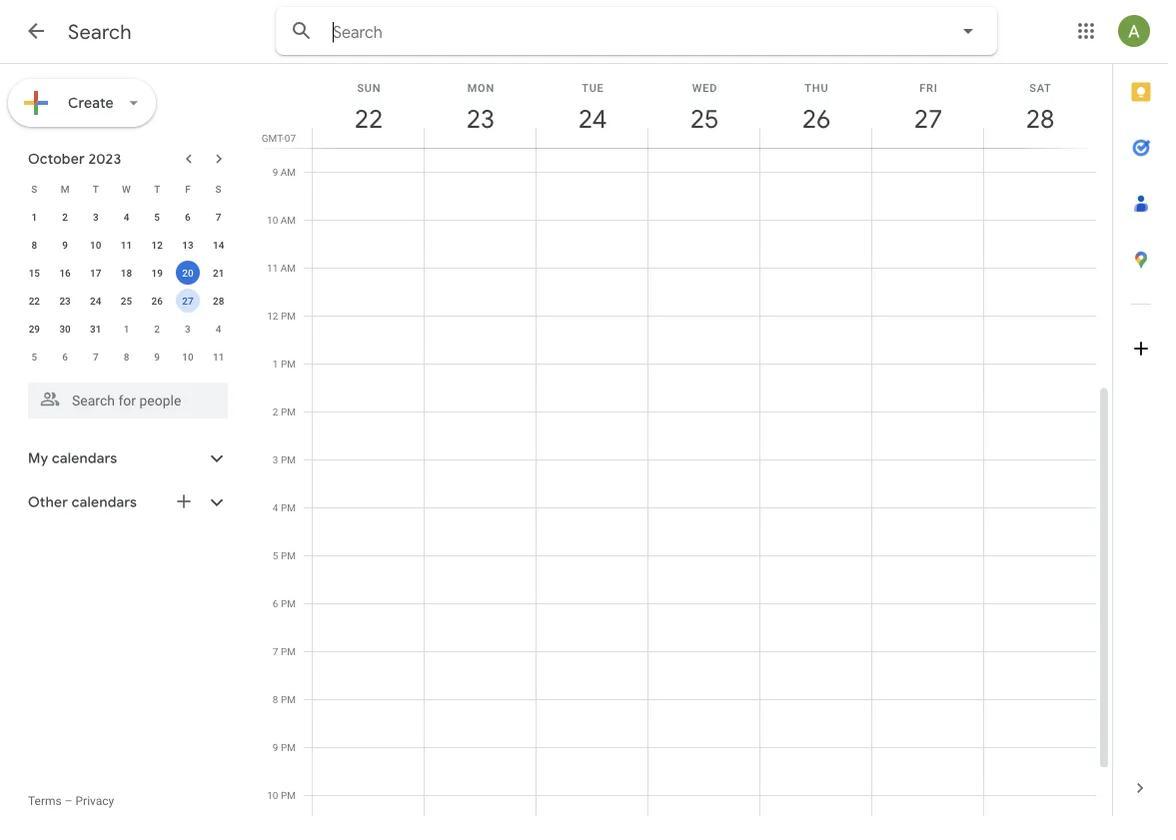 Task type: describe. For each thing, give the bounding box(es) containing it.
pm for 6 pm
[[281, 598, 296, 610]]

search
[[68, 19, 132, 44]]

27 element
[[176, 289, 200, 313]]

15 element
[[22, 261, 46, 285]]

18
[[121, 267, 132, 279]]

Search for people text field
[[40, 383, 216, 419]]

9 for november 9 element
[[154, 351, 160, 363]]

23 element
[[53, 289, 77, 313]]

17
[[90, 267, 101, 279]]

privacy
[[75, 795, 114, 809]]

wed 25
[[689, 81, 718, 135]]

0 vertical spatial 6
[[185, 211, 191, 223]]

create
[[68, 94, 114, 112]]

sun
[[357, 81, 381, 94]]

21
[[213, 267, 224, 279]]

0 vertical spatial 5
[[154, 211, 160, 223]]

21 element
[[207, 261, 230, 285]]

row containing 8
[[19, 231, 234, 259]]

Search text field
[[333, 22, 900, 42]]

16 element
[[53, 261, 77, 285]]

2 t from the left
[[154, 183, 160, 195]]

7 for 7 pm
[[273, 646, 278, 658]]

9 for 9 am
[[272, 166, 278, 178]]

gmt-07
[[262, 132, 296, 144]]

2 pm
[[273, 406, 296, 418]]

october 2023 grid
[[19, 175, 234, 371]]

1 for 1 pm
[[273, 358, 278, 370]]

6 pm
[[273, 598, 296, 610]]

terms
[[28, 795, 62, 809]]

15
[[29, 267, 40, 279]]

pm for 12 pm
[[281, 310, 296, 322]]

october 2023
[[28, 150, 121, 168]]

12 for 12
[[151, 239, 163, 251]]

25 column header
[[648, 64, 761, 148]]

november 8 element
[[114, 345, 138, 369]]

thu 26
[[801, 81, 830, 135]]

fri
[[920, 81, 938, 94]]

november 9 element
[[145, 345, 169, 369]]

8 for november 8 element
[[124, 351, 129, 363]]

23 column header
[[424, 64, 537, 148]]

gmt-
[[262, 132, 285, 144]]

18 element
[[114, 261, 138, 285]]

go back image
[[24, 19, 48, 43]]

pm for 2 pm
[[281, 406, 296, 418]]

10 for 10 pm
[[267, 790, 278, 802]]

november 1 element
[[114, 317, 138, 341]]

12 pm
[[267, 310, 296, 322]]

fri 27
[[913, 81, 941, 135]]

10 am
[[267, 214, 296, 226]]

26 inside column header
[[801, 102, 830, 135]]

add other calendars image
[[174, 492, 194, 512]]

5 for 5 pm
[[273, 550, 278, 562]]

29
[[29, 323, 40, 335]]

11 for 11 element
[[121, 239, 132, 251]]

27 inside cell
[[182, 295, 193, 307]]

25 link
[[682, 96, 728, 142]]

november 11 element
[[207, 345, 230, 369]]

22 link
[[346, 96, 392, 142]]

pm for 8 pm
[[281, 694, 296, 706]]

0 horizontal spatial 3
[[93, 211, 99, 223]]

23 inside mon 23
[[465, 102, 494, 135]]

24 column header
[[536, 64, 649, 148]]

17 element
[[84, 261, 108, 285]]

25 inside row group
[[121, 295, 132, 307]]

13
[[182, 239, 193, 251]]

other calendars button
[[4, 487, 248, 519]]

pm for 3 pm
[[281, 454, 296, 466]]

my calendars
[[28, 450, 117, 468]]

20, today element
[[176, 261, 200, 285]]

sat
[[1030, 81, 1052, 94]]

november 10 element
[[176, 345, 200, 369]]

10 for november 10 element
[[182, 351, 193, 363]]

2023
[[88, 150, 121, 168]]

5 pm
[[273, 550, 296, 562]]

november 3 element
[[176, 317, 200, 341]]

27 link
[[905, 96, 951, 142]]

row containing 15
[[19, 259, 234, 287]]

22 column header
[[312, 64, 425, 148]]

10 for 10 element
[[90, 239, 101, 251]]

grid containing 22
[[256, 64, 1112, 818]]

0 vertical spatial 2
[[62, 211, 68, 223]]

3 for the november 3 element
[[185, 323, 191, 335]]

f
[[185, 183, 191, 195]]

terms link
[[28, 795, 62, 809]]

25 element
[[114, 289, 138, 313]]

07
[[285, 132, 296, 144]]

25 inside wed 25
[[689, 102, 718, 135]]

create button
[[8, 79, 156, 127]]

1 pm
[[273, 358, 296, 370]]

22 inside 22 element
[[29, 295, 40, 307]]

9 am
[[272, 166, 296, 178]]

w
[[122, 183, 131, 195]]

7 for november 7 element
[[93, 351, 99, 363]]

8 pm
[[273, 694, 296, 706]]

3 for 3 pm
[[273, 454, 278, 466]]

11 for 11 am
[[267, 262, 278, 274]]

3 pm
[[273, 454, 296, 466]]

24 inside 24 column header
[[577, 102, 606, 135]]

31
[[90, 323, 101, 335]]

26 inside october 2023 grid
[[151, 295, 163, 307]]

pm for 4 pm
[[281, 502, 296, 514]]

tue
[[582, 81, 604, 94]]

27 column header
[[871, 64, 984, 148]]

19
[[151, 267, 163, 279]]

1 vertical spatial 23
[[59, 295, 71, 307]]

row containing 22
[[19, 287, 234, 315]]

wed
[[692, 81, 718, 94]]

1 for november 1 element
[[124, 323, 129, 335]]

12 element
[[145, 233, 169, 257]]

other
[[28, 494, 68, 512]]

row containing 1
[[19, 203, 234, 231]]

24 inside 24 element
[[90, 295, 101, 307]]

pm for 7 pm
[[281, 646, 296, 658]]

pm for 10 pm
[[281, 790, 296, 802]]

thu
[[805, 81, 829, 94]]

november 4 element
[[207, 317, 230, 341]]



Task type: locate. For each thing, give the bounding box(es) containing it.
24 down 'tue'
[[577, 102, 606, 135]]

0 vertical spatial 22
[[353, 102, 382, 135]]

s left m
[[31, 183, 37, 195]]

pm for 9 pm
[[281, 742, 296, 754]]

12 inside october 2023 grid
[[151, 239, 163, 251]]

sat 28
[[1025, 81, 1053, 135]]

6 for 6 pm
[[273, 598, 278, 610]]

1 horizontal spatial 7
[[216, 211, 221, 223]]

10 element
[[84, 233, 108, 257]]

13 element
[[176, 233, 200, 257]]

1 horizontal spatial 26
[[801, 102, 830, 135]]

calendars
[[52, 450, 117, 468], [72, 494, 137, 512]]

26 link
[[794, 96, 840, 142]]

7 down the 31 element
[[93, 351, 99, 363]]

1 vertical spatial am
[[281, 214, 296, 226]]

4 inside grid
[[273, 502, 278, 514]]

0 horizontal spatial 4
[[124, 211, 129, 223]]

8 up 9 pm
[[273, 694, 278, 706]]

0 horizontal spatial t
[[93, 183, 99, 195]]

14
[[213, 239, 224, 251]]

26 down 19
[[151, 295, 163, 307]]

0 horizontal spatial 7
[[93, 351, 99, 363]]

9 pm
[[273, 742, 296, 754]]

28 link
[[1017, 96, 1063, 142]]

1 vertical spatial 12
[[267, 310, 278, 322]]

16
[[59, 267, 71, 279]]

2 horizontal spatial 8
[[273, 694, 278, 706]]

9 down gmt-
[[272, 166, 278, 178]]

8 up 15 element
[[31, 239, 37, 251]]

mon 23
[[465, 81, 495, 135]]

9 up the "10 pm" in the bottom left of the page
[[273, 742, 278, 754]]

4 pm from the top
[[281, 454, 296, 466]]

31 element
[[84, 317, 108, 341]]

24 element
[[84, 289, 108, 313]]

2 down 1 pm
[[273, 406, 278, 418]]

1 vertical spatial 25
[[121, 295, 132, 307]]

1 pm from the top
[[281, 310, 296, 322]]

6 down 30 element
[[62, 351, 68, 363]]

row
[[19, 175, 234, 203], [19, 203, 234, 231], [19, 231, 234, 259], [19, 259, 234, 287], [19, 287, 234, 315], [19, 315, 234, 343], [19, 343, 234, 371]]

0 vertical spatial am
[[281, 166, 296, 178]]

4
[[124, 211, 129, 223], [216, 323, 221, 335], [273, 502, 278, 514]]

1 up 15 element
[[31, 211, 37, 223]]

2 vertical spatial 5
[[273, 550, 278, 562]]

27 down the fri
[[913, 102, 941, 135]]

7 pm
[[273, 646, 296, 658]]

terms – privacy
[[28, 795, 114, 809]]

4 up november 11 element
[[216, 323, 221, 335]]

0 vertical spatial 3
[[93, 211, 99, 223]]

12 down the 11 am
[[267, 310, 278, 322]]

10
[[267, 214, 278, 226], [90, 239, 101, 251], [182, 351, 193, 363], [267, 790, 278, 802]]

22 down the "sun"
[[353, 102, 382, 135]]

pm
[[281, 310, 296, 322], [281, 358, 296, 370], [281, 406, 296, 418], [281, 454, 296, 466], [281, 502, 296, 514], [281, 550, 296, 562], [281, 598, 296, 610], [281, 646, 296, 658], [281, 694, 296, 706], [281, 742, 296, 754], [281, 790, 296, 802]]

20
[[182, 267, 193, 279]]

1 down 12 pm
[[273, 358, 278, 370]]

0 vertical spatial 23
[[465, 102, 494, 135]]

0 horizontal spatial 23
[[59, 295, 71, 307]]

0 horizontal spatial s
[[31, 183, 37, 195]]

12
[[151, 239, 163, 251], [267, 310, 278, 322]]

27 cell
[[172, 287, 203, 315]]

28 down sat
[[1025, 102, 1053, 135]]

2 vertical spatial 7
[[273, 646, 278, 658]]

0 vertical spatial 24
[[577, 102, 606, 135]]

am for 11 am
[[281, 262, 296, 274]]

1 vertical spatial 5
[[31, 351, 37, 363]]

5 pm from the top
[[281, 502, 296, 514]]

6 inside grid
[[273, 598, 278, 610]]

7 pm from the top
[[281, 598, 296, 610]]

1 vertical spatial 26
[[151, 295, 163, 307]]

14 element
[[207, 233, 230, 257]]

pm for 5 pm
[[281, 550, 296, 562]]

2 horizontal spatial 1
[[273, 358, 278, 370]]

29 element
[[22, 317, 46, 341]]

1 am from the top
[[281, 166, 296, 178]]

0 vertical spatial 25
[[689, 102, 718, 135]]

4 row from the top
[[19, 259, 234, 287]]

0 vertical spatial 8
[[31, 239, 37, 251]]

2 for november 2 element
[[154, 323, 160, 335]]

None search field
[[276, 7, 997, 55]]

4 up 11 element
[[124, 211, 129, 223]]

0 horizontal spatial 27
[[182, 295, 193, 307]]

11
[[121, 239, 132, 251], [267, 262, 278, 274], [213, 351, 224, 363]]

am
[[281, 166, 296, 178], [281, 214, 296, 226], [281, 262, 296, 274]]

pm down 9 pm
[[281, 790, 296, 802]]

0 vertical spatial 11
[[121, 239, 132, 251]]

1 horizontal spatial 22
[[353, 102, 382, 135]]

24
[[577, 102, 606, 135], [90, 295, 101, 307]]

november 5 element
[[22, 345, 46, 369]]

november 7 element
[[84, 345, 108, 369]]

24 down 17
[[90, 295, 101, 307]]

5 down 4 pm
[[273, 550, 278, 562]]

am for 10 am
[[281, 214, 296, 226]]

1 horizontal spatial s
[[215, 183, 222, 195]]

0 horizontal spatial 8
[[31, 239, 37, 251]]

privacy link
[[75, 795, 114, 809]]

11 up 18 on the top
[[121, 239, 132, 251]]

1 up november 8 element
[[124, 323, 129, 335]]

8 for 8 pm
[[273, 694, 278, 706]]

10 down the november 3 element
[[182, 351, 193, 363]]

t left f
[[154, 183, 160, 195]]

pm down 7 pm
[[281, 694, 296, 706]]

calendars up other calendars
[[52, 450, 117, 468]]

0 vertical spatial 26
[[801, 102, 830, 135]]

row containing 5
[[19, 343, 234, 371]]

1 row from the top
[[19, 175, 234, 203]]

19 element
[[145, 261, 169, 285]]

1 horizontal spatial 3
[[185, 323, 191, 335]]

pm up 7 pm
[[281, 598, 296, 610]]

2 row from the top
[[19, 203, 234, 231]]

0 vertical spatial 1
[[31, 211, 37, 223]]

2 horizontal spatial 2
[[273, 406, 278, 418]]

8
[[31, 239, 37, 251], [124, 351, 129, 363], [273, 694, 278, 706]]

2 down 26 element
[[154, 323, 160, 335]]

7 up 14 element
[[216, 211, 221, 223]]

28 inside column header
[[1025, 102, 1053, 135]]

my calendars button
[[4, 443, 248, 475]]

am for 9 am
[[281, 166, 296, 178]]

23 link
[[458, 96, 504, 142]]

1 horizontal spatial 2
[[154, 323, 160, 335]]

1 vertical spatial 6
[[62, 351, 68, 363]]

sun 22
[[353, 81, 382, 135]]

30 element
[[53, 317, 77, 341]]

2 vertical spatial 1
[[273, 358, 278, 370]]

7 down the 6 pm
[[273, 646, 278, 658]]

9 up the 16 "element"
[[62, 239, 68, 251]]

1 horizontal spatial 8
[[124, 351, 129, 363]]

row down 2023
[[19, 175, 234, 203]]

october
[[28, 150, 85, 168]]

6 up 13 element
[[185, 211, 191, 223]]

12 for 12 pm
[[267, 310, 278, 322]]

7 inside grid
[[273, 646, 278, 658]]

None search field
[[0, 375, 248, 419]]

2 horizontal spatial 7
[[273, 646, 278, 658]]

6 pm from the top
[[281, 550, 296, 562]]

1 horizontal spatial 4
[[216, 323, 221, 335]]

4 for 4 pm
[[273, 502, 278, 514]]

28
[[1025, 102, 1053, 135], [213, 295, 224, 307]]

search heading
[[68, 19, 132, 44]]

0 horizontal spatial 25
[[121, 295, 132, 307]]

1 vertical spatial 11
[[267, 262, 278, 274]]

row up 18 element
[[19, 231, 234, 259]]

s right f
[[215, 183, 222, 195]]

24 link
[[570, 96, 616, 142]]

5
[[154, 211, 160, 223], [31, 351, 37, 363], [273, 550, 278, 562]]

26 column header
[[760, 64, 872, 148]]

11 down "november 4" element
[[213, 351, 224, 363]]

2 vertical spatial 11
[[213, 351, 224, 363]]

12 up 19
[[151, 239, 163, 251]]

pm up 2 pm on the left of page
[[281, 358, 296, 370]]

1 horizontal spatial 1
[[124, 323, 129, 335]]

0 horizontal spatial 11
[[121, 239, 132, 251]]

0 vertical spatial 28
[[1025, 102, 1053, 135]]

7
[[216, 211, 221, 223], [93, 351, 99, 363], [273, 646, 278, 658]]

1 horizontal spatial 24
[[577, 102, 606, 135]]

m
[[61, 183, 69, 195]]

28 element
[[207, 289, 230, 313]]

3 up 4 pm
[[273, 454, 278, 466]]

row up november 8 element
[[19, 315, 234, 343]]

30
[[59, 323, 71, 335]]

3
[[93, 211, 99, 223], [185, 323, 191, 335], [273, 454, 278, 466]]

tue 24
[[577, 81, 606, 135]]

1 horizontal spatial 28
[[1025, 102, 1053, 135]]

calendars for other calendars
[[72, 494, 137, 512]]

5 inside grid
[[273, 550, 278, 562]]

pm down 8 pm
[[281, 742, 296, 754]]

5 for "november 5" element
[[31, 351, 37, 363]]

2 pm from the top
[[281, 358, 296, 370]]

11 am
[[267, 262, 296, 274]]

row down "w"
[[19, 203, 234, 231]]

4 inside "november 4" element
[[216, 323, 221, 335]]

2 s from the left
[[215, 183, 222, 195]]

0 horizontal spatial 26
[[151, 295, 163, 307]]

26
[[801, 102, 830, 135], [151, 295, 163, 307]]

2
[[62, 211, 68, 223], [154, 323, 160, 335], [273, 406, 278, 418]]

2 horizontal spatial 6
[[273, 598, 278, 610]]

1
[[31, 211, 37, 223], [124, 323, 129, 335], [273, 358, 278, 370]]

–
[[65, 795, 73, 809]]

1 vertical spatial 8
[[124, 351, 129, 363]]

3 down 27 element
[[185, 323, 191, 335]]

2 horizontal spatial 4
[[273, 502, 278, 514]]

row containing 29
[[19, 315, 234, 343]]

calendars down my calendars dropdown button
[[72, 494, 137, 512]]

28 column header
[[983, 64, 1096, 148]]

row up 25 element
[[19, 259, 234, 287]]

1 inside grid
[[273, 358, 278, 370]]

23 up 30
[[59, 295, 71, 307]]

11 inside grid
[[267, 262, 278, 274]]

27
[[913, 102, 941, 135], [182, 295, 193, 307]]

0 horizontal spatial 2
[[62, 211, 68, 223]]

0 horizontal spatial 24
[[90, 295, 101, 307]]

pm up 1 pm
[[281, 310, 296, 322]]

0 vertical spatial calendars
[[52, 450, 117, 468]]

s
[[31, 183, 37, 195], [215, 183, 222, 195]]

0 horizontal spatial 12
[[151, 239, 163, 251]]

11 for november 11 element
[[213, 351, 224, 363]]

1 t from the left
[[93, 183, 99, 195]]

1 horizontal spatial 12
[[267, 310, 278, 322]]

2 horizontal spatial 11
[[267, 262, 278, 274]]

pm down the 6 pm
[[281, 646, 296, 658]]

row containing s
[[19, 175, 234, 203]]

grid
[[256, 64, 1112, 818]]

10 up the 11 am
[[267, 214, 278, 226]]

am up 12 pm
[[281, 262, 296, 274]]

pm down 3 pm
[[281, 502, 296, 514]]

26 element
[[145, 289, 169, 313]]

calendars for my calendars
[[52, 450, 117, 468]]

1 s from the left
[[31, 183, 37, 195]]

pm for 1 pm
[[281, 358, 296, 370]]

1 vertical spatial 24
[[90, 295, 101, 307]]

1 vertical spatial 22
[[29, 295, 40, 307]]

28 down '21'
[[213, 295, 224, 307]]

0 horizontal spatial 1
[[31, 211, 37, 223]]

20 cell
[[172, 259, 203, 287]]

tab list
[[1113, 64, 1168, 761]]

11 pm from the top
[[281, 790, 296, 802]]

row down 18 element
[[19, 287, 234, 315]]

1 vertical spatial 28
[[213, 295, 224, 307]]

25 down 18 on the top
[[121, 295, 132, 307]]

1 vertical spatial 27
[[182, 295, 193, 307]]

pm up 4 pm
[[281, 454, 296, 466]]

5 row from the top
[[19, 287, 234, 315]]

10 for 10 am
[[267, 214, 278, 226]]

22 inside 22 column header
[[353, 102, 382, 135]]

2 am from the top
[[281, 214, 296, 226]]

3 up 10 element
[[93, 211, 99, 223]]

4 pm
[[273, 502, 296, 514]]

9 down november 2 element
[[154, 351, 160, 363]]

2 down m
[[62, 211, 68, 223]]

am down 9 am
[[281, 214, 296, 226]]

2 vertical spatial 3
[[273, 454, 278, 466]]

10 pm
[[267, 790, 296, 802]]

0 horizontal spatial 6
[[62, 351, 68, 363]]

0 horizontal spatial 5
[[31, 351, 37, 363]]

12 inside grid
[[267, 310, 278, 322]]

pm down 1 pm
[[281, 406, 296, 418]]

1 vertical spatial calendars
[[72, 494, 137, 512]]

28 inside october 2023 grid
[[213, 295, 224, 307]]

4 for "november 4" element
[[216, 323, 221, 335]]

2 horizontal spatial 3
[[273, 454, 278, 466]]

2 vertical spatial 2
[[273, 406, 278, 418]]

22
[[353, 102, 382, 135], [29, 295, 40, 307]]

23 down mon
[[465, 102, 494, 135]]

other calendars
[[28, 494, 137, 512]]

8 pm from the top
[[281, 646, 296, 658]]

0 horizontal spatial 22
[[29, 295, 40, 307]]

1 horizontal spatial 11
[[213, 351, 224, 363]]

25
[[689, 102, 718, 135], [121, 295, 132, 307]]

0 vertical spatial 12
[[151, 239, 163, 251]]

6 row from the top
[[19, 315, 234, 343]]

0 vertical spatial 7
[[216, 211, 221, 223]]

10 down 9 pm
[[267, 790, 278, 802]]

2 vertical spatial am
[[281, 262, 296, 274]]

2 vertical spatial 6
[[273, 598, 278, 610]]

7 inside november 7 element
[[93, 351, 99, 363]]

27 down the 20
[[182, 295, 193, 307]]

6
[[185, 211, 191, 223], [62, 351, 68, 363], [273, 598, 278, 610]]

6 for november 6 element
[[62, 351, 68, 363]]

4 up 5 pm
[[273, 502, 278, 514]]

26 down thu
[[801, 102, 830, 135]]

22 up 29
[[29, 295, 40, 307]]

november 2 element
[[145, 317, 169, 341]]

0 horizontal spatial 28
[[213, 295, 224, 307]]

8 down november 1 element
[[124, 351, 129, 363]]

t right m
[[93, 183, 99, 195]]

row group containing 1
[[19, 203, 234, 371]]

row down november 1 element
[[19, 343, 234, 371]]

1 horizontal spatial t
[[154, 183, 160, 195]]

10 up 17
[[90, 239, 101, 251]]

7 row from the top
[[19, 343, 234, 371]]

1 horizontal spatial 25
[[689, 102, 718, 135]]

2 horizontal spatial 5
[[273, 550, 278, 562]]

row group
[[19, 203, 234, 371]]

1 horizontal spatial 23
[[465, 102, 494, 135]]

november 6 element
[[53, 345, 77, 369]]

2 vertical spatial 4
[[273, 502, 278, 514]]

27 inside column header
[[913, 102, 941, 135]]

1 vertical spatial 4
[[216, 323, 221, 335]]

0 vertical spatial 27
[[913, 102, 941, 135]]

my
[[28, 450, 48, 468]]

25 down the "wed"
[[689, 102, 718, 135]]

1 vertical spatial 3
[[185, 323, 191, 335]]

0 vertical spatial 4
[[124, 211, 129, 223]]

1 horizontal spatial 5
[[154, 211, 160, 223]]

22 element
[[22, 289, 46, 313]]

5 down 29 element
[[31, 351, 37, 363]]

23
[[465, 102, 494, 135], [59, 295, 71, 307]]

2 for 2 pm
[[273, 406, 278, 418]]

3 am from the top
[[281, 262, 296, 274]]

9 for 9 pm
[[273, 742, 278, 754]]

1 vertical spatial 7
[[93, 351, 99, 363]]

am down 07
[[281, 166, 296, 178]]

2 vertical spatial 8
[[273, 694, 278, 706]]

3 row from the top
[[19, 231, 234, 259]]

search image
[[282, 11, 322, 51]]

search options image
[[948, 11, 988, 51]]

11 down 10 am
[[267, 262, 278, 274]]

9
[[272, 166, 278, 178], [62, 239, 68, 251], [154, 351, 160, 363], [273, 742, 278, 754]]

mon
[[467, 81, 495, 94]]

10 pm from the top
[[281, 742, 296, 754]]

t
[[93, 183, 99, 195], [154, 183, 160, 195]]

pm down 4 pm
[[281, 550, 296, 562]]

9 pm from the top
[[281, 694, 296, 706]]

3 pm from the top
[[281, 406, 296, 418]]

1 vertical spatial 1
[[124, 323, 129, 335]]

5 up 12 element on the left top of page
[[154, 211, 160, 223]]

1 horizontal spatial 27
[[913, 102, 941, 135]]

6 up 7 pm
[[273, 598, 278, 610]]

1 vertical spatial 2
[[154, 323, 160, 335]]

1 horizontal spatial 6
[[185, 211, 191, 223]]

11 element
[[114, 233, 138, 257]]



Task type: vqa. For each thing, say whether or not it's contained in the screenshot.


